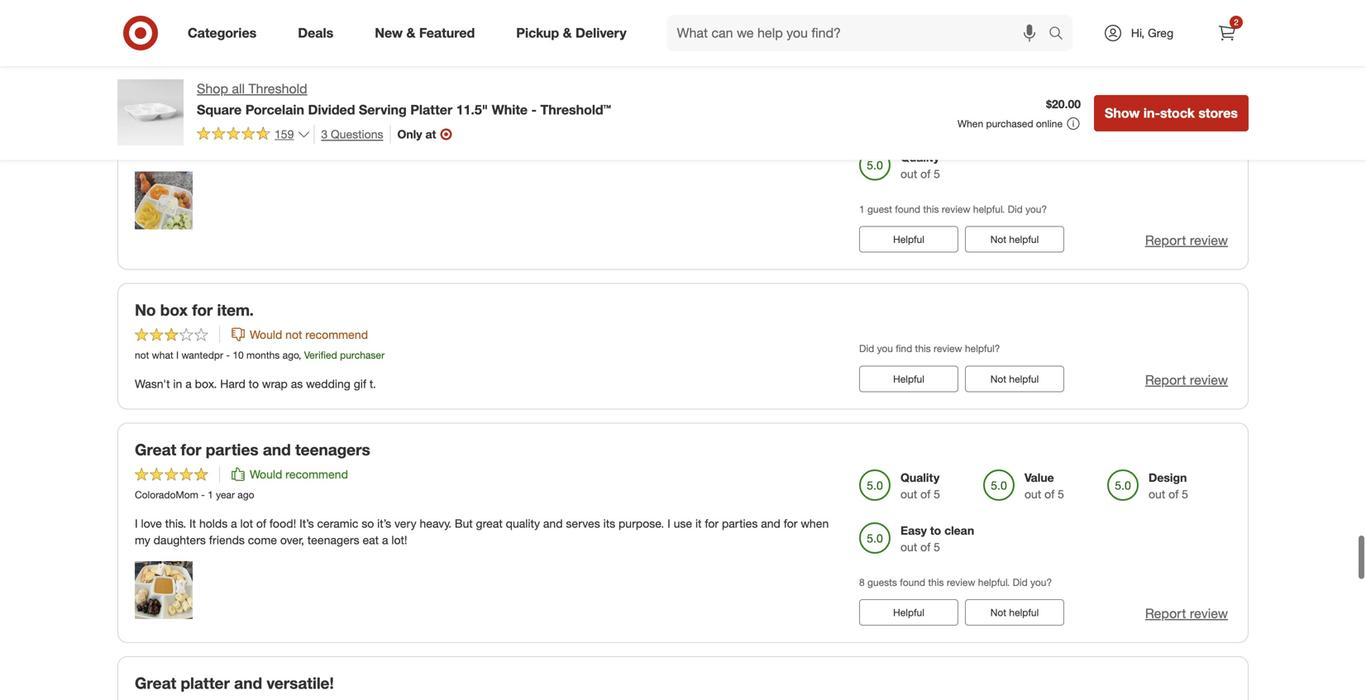 Task type: describe. For each thing, give the bounding box(es) containing it.
1 horizontal spatial easy to clean out of 5
[[1149, 97, 1223, 128]]

would recommend for parties
[[250, 468, 348, 482]]

would for platter
[[250, 94, 282, 108]]

new & featured
[[375, 25, 475, 41]]

1 horizontal spatial 1
[[860, 203, 865, 215]]

report for great for parties and teenagers
[[1146, 606, 1187, 622]]

wasn't
[[135, 377, 170, 391]]

wantedpr
[[182, 349, 223, 362]]

& for new
[[407, 25, 416, 41]]

of inside value out of 5
[[1045, 487, 1055, 502]]

no box for item.
[[135, 301, 254, 320]]

helpful. for divided serving platter
[[974, 203, 1006, 215]]

0 horizontal spatial i
[[135, 517, 138, 531]]

wasn't in a box. hard to wrap as wedding gif t.
[[135, 377, 376, 391]]

3
[[321, 127, 328, 141]]

great for parties and teenagers
[[135, 440, 370, 460]]

hard
[[220, 377, 246, 391]]

report review button for great for parties and teenagers
[[1146, 605, 1229, 624]]

and left versatile!
[[234, 675, 262, 694]]

no
[[135, 301, 156, 320]]

only
[[398, 127, 422, 141]]

1 quality out of 5 from the top
[[901, 150, 941, 181]]

over,
[[280, 533, 304, 548]]

What can we help you find? suggestions appear below search field
[[667, 15, 1053, 51]]

it
[[190, 517, 196, 531]]

threshold
[[249, 81, 308, 97]]

or
[[472, 143, 483, 157]]

0 vertical spatial months
[[196, 115, 229, 128]]

1 horizontal spatial design
[[1149, 471, 1188, 485]]

3 questions
[[321, 127, 383, 141]]

daughters
[[154, 533, 206, 548]]

helpful button for divided serving platter
[[860, 226, 959, 253]]

box
[[160, 301, 188, 320]]

159 link
[[197, 125, 311, 145]]

recommend for divided serving platter
[[286, 94, 348, 108]]

1 vertical spatial ago
[[283, 349, 299, 362]]

to right hard
[[249, 377, 259, 391]]

versatile!
[[267, 675, 334, 694]]

a left lot!
[[382, 533, 388, 548]]

1 vertical spatial this
[[916, 343, 931, 355]]

great for great platter and versatile!
[[135, 675, 176, 694]]

10
[[233, 349, 244, 362]]

0 horizontal spatial design
[[1025, 97, 1064, 112]]

deals link
[[284, 15, 354, 51]]

- inside shop all threshold square porcelain divided serving platter 11.5" white - threshold™
[[532, 102, 537, 118]]

2 report from the top
[[1146, 372, 1187, 388]]

serves
[[566, 517, 600, 531]]

2 report review button from the top
[[1146, 371, 1229, 390]]

as
[[291, 377, 303, 391]]

eat
[[363, 533, 379, 548]]

guest review image 1 of 1, zoom in image for divided
[[135, 172, 193, 230]]

when
[[958, 117, 984, 130]]

ago for year
[[238, 489, 254, 502]]

and left serves
[[544, 517, 563, 531]]

report for divided serving platter
[[1146, 232, 1187, 249]]

1 vertical spatial ,
[[299, 349, 301, 362]]

love
[[141, 517, 162, 531]]

i love this. it holds a lot of food! it's ceramic so it's very heavy. but great quality and serves its purpose. i use it for parties and for when my daughters friends come over, teenagers eat a lot!
[[135, 517, 829, 548]]

my
[[135, 533, 150, 548]]

shop all threshold square porcelain divided serving platter 11.5" white - threshold™
[[197, 81, 611, 118]]

deals
[[298, 25, 334, 41]]

this
[[135, 143, 156, 157]]

stores
[[1199, 105, 1239, 121]]

0 vertical spatial serving
[[195, 67, 252, 86]]

kellymom
[[135, 115, 179, 128]]

item.
[[217, 301, 254, 320]]

1 horizontal spatial i
[[176, 349, 179, 362]]

t.
[[370, 377, 376, 391]]

porcelain
[[245, 102, 305, 118]]

this platter is functional and looks great to display veggies, dips, or a variety of snacks!
[[135, 143, 585, 157]]

not helpful for divided serving platter
[[991, 233, 1039, 246]]

box.
[[195, 377, 217, 391]]

come
[[248, 533, 277, 548]]

ago for months
[[232, 115, 248, 128]]

quality inside i love this. it holds a lot of food! it's ceramic so it's very heavy. but great quality and serves its purpose. i use it for parties and for when my daughters friends come over, teenagers eat a lot!
[[506, 517, 540, 531]]

out inside value out of 5
[[1025, 487, 1042, 502]]

1 horizontal spatial design out of 5
[[1149, 471, 1189, 502]]

white
[[492, 102, 528, 118]]

- left year in the bottom left of the page
[[201, 489, 205, 502]]

new & featured link
[[361, 15, 496, 51]]

0 vertical spatial easy
[[1149, 97, 1176, 112]]

only at
[[398, 127, 436, 141]]

- right 'kellymom'
[[181, 115, 185, 128]]

would for parties
[[250, 468, 282, 482]]

all
[[232, 81, 245, 97]]

did for great for parties and teenagers
[[1013, 577, 1028, 589]]

heavy.
[[420, 517, 452, 531]]

pickup
[[517, 25, 559, 41]]

0 vertical spatial parties
[[206, 440, 259, 460]]

for left when
[[784, 517, 798, 531]]

1 vertical spatial easy to clean out of 5
[[901, 524, 975, 555]]

year
[[216, 489, 235, 502]]

search button
[[1042, 15, 1081, 55]]

2 horizontal spatial i
[[668, 517, 671, 531]]

so
[[362, 517, 374, 531]]

1 horizontal spatial clean
[[1193, 97, 1223, 112]]

value out of 5
[[1025, 471, 1065, 502]]

this.
[[165, 517, 186, 531]]

hi, greg
[[1132, 26, 1174, 40]]

in
[[173, 377, 182, 391]]

search
[[1042, 27, 1081, 43]]

threshold™
[[541, 102, 611, 118]]

very
[[395, 517, 417, 531]]

shop
[[197, 81, 228, 97]]

snacks!
[[546, 143, 585, 157]]

a left lot
[[231, 517, 237, 531]]

found for great for parties and teenagers
[[900, 577, 926, 589]]

holds
[[199, 517, 228, 531]]

functional
[[208, 143, 258, 157]]

& for pickup
[[563, 25, 572, 41]]

helpful button for great for parties and teenagers
[[860, 600, 959, 627]]

in-
[[1144, 105, 1161, 121]]

2 report review from the top
[[1146, 372, 1229, 388]]

2 not from the top
[[991, 373, 1007, 385]]

1 vertical spatial recommend
[[306, 328, 368, 342]]

you
[[878, 343, 894, 355]]

1 vertical spatial quality
[[901, 471, 940, 485]]

coloradomom - 1 year ago
[[135, 489, 254, 502]]

would recommend for platter
[[250, 94, 348, 108]]

2 helpful from the top
[[894, 373, 925, 385]]

for up coloradomom - 1 year ago
[[181, 440, 201, 460]]

serving inside shop all threshold square porcelain divided serving platter 11.5" white - threshold™
[[359, 102, 407, 118]]

food!
[[270, 517, 296, 531]]

1 vertical spatial months
[[247, 349, 280, 362]]

show
[[1105, 105, 1141, 121]]

- left 10
[[226, 349, 230, 362]]

recommend for great for parties and teenagers
[[286, 468, 348, 482]]

wrap
[[262, 377, 288, 391]]

is
[[196, 143, 204, 157]]

helpful?
[[966, 343, 1001, 355]]

image of square porcelain divided serving platter 11.5" white - threshold™ image
[[117, 79, 184, 146]]

found for divided serving platter
[[895, 203, 921, 215]]

0 vertical spatial quality
[[901, 150, 940, 165]]

2 link
[[1210, 15, 1246, 51]]

0 horizontal spatial not
[[135, 349, 149, 362]]

teenagers inside i love this. it holds a lot of food! it's ceramic so it's very heavy. but great quality and serves its purpose. i use it for parties and for when my daughters friends come over, teenagers eat a lot!
[[308, 533, 360, 548]]

2 not helpful from the top
[[991, 373, 1039, 385]]

categories
[[188, 25, 257, 41]]

new
[[375, 25, 403, 41]]

would not recommend
[[250, 328, 368, 342]]

1 vertical spatial verified
[[304, 349, 337, 362]]

0 horizontal spatial verified
[[254, 115, 287, 128]]

0 horizontal spatial purchaser
[[290, 115, 334, 128]]

wedding
[[306, 377, 351, 391]]



Task type: locate. For each thing, give the bounding box(es) containing it.
helpful. for great for parties and teenagers
[[979, 577, 1010, 589]]

not helpful button for great for parties and teenagers
[[966, 600, 1065, 627]]

not for great for parties and teenagers
[[991, 607, 1007, 620]]

1 guest review image 1 of 1, zoom in image from the top
[[135, 172, 193, 230]]

purchaser up looks
[[290, 115, 334, 128]]

0 horizontal spatial clean
[[945, 524, 975, 538]]

report review button for divided serving platter
[[1146, 231, 1229, 250]]

variety
[[495, 143, 529, 157]]

categories link
[[174, 15, 277, 51]]

1 horizontal spatial easy
[[1149, 97, 1176, 112]]

ago down would not recommend
[[283, 349, 299, 362]]

1 vertical spatial helpful button
[[860, 366, 959, 393]]

not helpful button down 1 guest found this review helpful. did you?
[[966, 226, 1065, 253]]

0 horizontal spatial 1
[[208, 489, 213, 502]]

3 not helpful button from the top
[[966, 600, 1065, 627]]

lot
[[240, 517, 253, 531]]

would down great for parties and teenagers
[[250, 468, 282, 482]]

purchaser up gif
[[340, 349, 385, 362]]

1 vertical spatial 2
[[188, 115, 193, 128]]

1 horizontal spatial months
[[247, 349, 280, 362]]

this right guest
[[924, 203, 940, 215]]

0 vertical spatial helpful button
[[860, 226, 959, 253]]

friends
[[209, 533, 245, 548]]

recommend up it's
[[286, 468, 348, 482]]

of inside i love this. it holds a lot of food! it's ceramic so it's very heavy. but great quality and serves its purpose. i use it for parties and for when my daughters friends come over, teenagers eat a lot!
[[256, 517, 266, 531]]

1 vertical spatial easy
[[901, 524, 927, 538]]

months
[[196, 115, 229, 128], [247, 349, 280, 362]]

greg
[[1149, 26, 1174, 40]]

0 horizontal spatial platter
[[256, 67, 307, 86]]

0 vertical spatial great
[[135, 440, 176, 460]]

delivery
[[576, 25, 627, 41]]

a right the or
[[486, 143, 492, 157]]

great
[[315, 143, 342, 157], [476, 517, 503, 531]]

i right 'what'
[[176, 349, 179, 362]]

to down 3 questions
[[345, 143, 355, 157]]

0 vertical spatial verified
[[254, 115, 287, 128]]

0 horizontal spatial divided
[[135, 67, 191, 86]]

recommend up the wedding
[[306, 328, 368, 342]]

stock
[[1161, 105, 1196, 121]]

1 report from the top
[[1146, 232, 1187, 249]]

1 vertical spatial you?
[[1031, 577, 1053, 589]]

1 vertical spatial would recommend
[[250, 468, 348, 482]]

recommend up '3'
[[286, 94, 348, 108]]

found right guests
[[900, 577, 926, 589]]

serving up square
[[195, 67, 252, 86]]

not helpful down 1 guest found this review helpful. did you?
[[991, 233, 1039, 246]]

-
[[532, 102, 537, 118], [181, 115, 185, 128], [226, 349, 230, 362], [201, 489, 205, 502]]

0 vertical spatial teenagers
[[295, 440, 370, 460]]

0 vertical spatial would
[[250, 94, 282, 108]]

not helpful button
[[966, 226, 1065, 253], [966, 366, 1065, 393], [966, 600, 1065, 627]]

teenagers down ceramic
[[308, 533, 360, 548]]

1 vertical spatial design out of 5
[[1149, 471, 1189, 502]]

2 vertical spatial did
[[1013, 577, 1028, 589]]

1 vertical spatial divided
[[308, 102, 355, 118]]

2 not helpful button from the top
[[966, 366, 1065, 393]]

0 horizontal spatial serving
[[195, 67, 252, 86]]

0 horizontal spatial parties
[[206, 440, 259, 460]]

1 vertical spatial teenagers
[[308, 533, 360, 548]]

0 vertical spatial ago
[[232, 115, 248, 128]]

1 vertical spatial did
[[860, 343, 875, 355]]

& right the pickup
[[563, 25, 572, 41]]

1 horizontal spatial great
[[476, 517, 503, 531]]

divided serving platter
[[135, 67, 307, 86]]

0 horizontal spatial months
[[196, 115, 229, 128]]

this right the find
[[916, 343, 931, 355]]

1 guest found this review helpful. did you?
[[860, 203, 1048, 215]]

not left 'what'
[[135, 349, 149, 362]]

1 left guest
[[860, 203, 865, 215]]

1 great from the top
[[135, 440, 176, 460]]

1 horizontal spatial parties
[[722, 517, 758, 531]]

0 vertical spatial report
[[1146, 232, 1187, 249]]

1 vertical spatial great
[[476, 517, 503, 531]]

2 would from the top
[[250, 328, 282, 342]]

divided
[[135, 67, 191, 86], [308, 102, 355, 118]]

this for divided serving platter
[[924, 203, 940, 215]]

use
[[674, 517, 693, 531]]

its
[[604, 517, 616, 531]]

purchased
[[987, 117, 1034, 130]]

1 not helpful button from the top
[[966, 226, 1065, 253]]

0 vertical spatial did
[[1008, 203, 1023, 215]]

2
[[1235, 17, 1239, 27], [188, 115, 193, 128]]

0 vertical spatial not
[[286, 328, 302, 342]]

pickup & delivery
[[517, 25, 627, 41]]

ago right year in the bottom left of the page
[[238, 489, 254, 502]]

found
[[895, 203, 921, 215], [900, 577, 926, 589]]

great platter and versatile!
[[135, 675, 334, 694]]

ceramic
[[317, 517, 359, 531]]

platter for this
[[160, 143, 193, 157]]

this right guests
[[929, 577, 945, 589]]

guest review image 1 of 1, zoom in image down daughters
[[135, 562, 193, 620]]

great down '3'
[[315, 143, 342, 157]]

5 inside value out of 5
[[1058, 487, 1065, 502]]

purpose.
[[619, 517, 665, 531]]

0 vertical spatial purchaser
[[290, 115, 334, 128]]

report review button
[[1146, 231, 1229, 250], [1146, 371, 1229, 390], [1146, 605, 1229, 624]]

not helpful button down helpful?
[[966, 366, 1065, 393]]

not down 1 guest found this review helpful. did you?
[[991, 233, 1007, 246]]

at
[[426, 127, 436, 141]]

1 not from the top
[[991, 233, 1007, 246]]

not down 8 guests found this review helpful. did you? on the bottom
[[991, 607, 1007, 620]]

platter for great
[[181, 675, 230, 694]]

this
[[924, 203, 940, 215], [916, 343, 931, 355], [929, 577, 945, 589]]

2 vertical spatial report review
[[1146, 606, 1229, 622]]

0 vertical spatial helpful
[[1010, 233, 1039, 246]]

would recommend up it's
[[250, 468, 348, 482]]

this for great for parties and teenagers
[[929, 577, 945, 589]]

parties right it
[[722, 517, 758, 531]]

parties inside i love this. it holds a lot of food! it's ceramic so it's very heavy. but great quality and serves its purpose. i use it for parties and for when my daughters friends come over, teenagers eat a lot!
[[722, 517, 758, 531]]

2 vertical spatial not
[[991, 607, 1007, 620]]

0 vertical spatial design out of 5
[[1025, 97, 1065, 128]]

did
[[1008, 203, 1023, 215], [860, 343, 875, 355], [1013, 577, 1028, 589]]

not helpful down helpful?
[[991, 373, 1039, 385]]

ago up functional
[[232, 115, 248, 128]]

not helpful button for divided serving platter
[[966, 226, 1065, 253]]

out
[[1025, 114, 1042, 128], [1149, 114, 1166, 128], [901, 167, 918, 181], [901, 487, 918, 502], [1025, 487, 1042, 502], [1149, 487, 1166, 502], [901, 540, 918, 555]]

0 vertical spatial would recommend
[[250, 94, 348, 108]]

it's
[[300, 517, 314, 531]]

helpful button down guest
[[860, 226, 959, 253]]

2 helpful from the top
[[1010, 373, 1039, 385]]

platter
[[256, 67, 307, 86], [411, 102, 453, 118]]

not for divided serving platter
[[991, 233, 1007, 246]]

2 vertical spatial not helpful button
[[966, 600, 1065, 627]]

1 vertical spatial report review
[[1146, 372, 1229, 388]]

1 vertical spatial clean
[[945, 524, 975, 538]]

3 helpful from the top
[[1010, 607, 1039, 620]]

would for for
[[250, 328, 282, 342]]

kellymom - 2 months ago , verified purchaser
[[135, 115, 334, 128]]

2 vertical spatial helpful button
[[860, 600, 959, 627]]

to up 8 guests found this review helpful. did you? on the bottom
[[931, 524, 942, 538]]

months right 10
[[247, 349, 280, 362]]

& right new
[[407, 25, 416, 41]]

1 left year in the bottom left of the page
[[208, 489, 213, 502]]

i
[[176, 349, 179, 362], [135, 517, 138, 531], [668, 517, 671, 531]]

2 right the greg
[[1235, 17, 1239, 27]]

divided inside shop all threshold square porcelain divided serving platter 11.5" white - threshold™
[[308, 102, 355, 118]]

helpful down 1 guest found this review helpful. did you?
[[894, 233, 925, 246]]

1 not helpful from the top
[[991, 233, 1039, 246]]

helpful for great for parties and teenagers
[[894, 607, 925, 620]]

1 helpful button from the top
[[860, 226, 959, 253]]

3 not helpful from the top
[[991, 607, 1039, 620]]

2 great from the top
[[135, 675, 176, 694]]

not helpful
[[991, 233, 1039, 246], [991, 373, 1039, 385], [991, 607, 1039, 620]]

helpful button
[[860, 226, 959, 253], [860, 366, 959, 393], [860, 600, 959, 627]]

1 vertical spatial serving
[[359, 102, 407, 118]]

1 horizontal spatial serving
[[359, 102, 407, 118]]

easy up 8 guests found this review helpful. did you? on the bottom
[[901, 524, 927, 538]]

not helpful for great for parties and teenagers
[[991, 607, 1039, 620]]

teenagers
[[295, 440, 370, 460], [308, 533, 360, 548]]

would up not what i wantedpr - 10 months ago , verified purchaser
[[250, 328, 282, 342]]

review
[[942, 203, 971, 215], [1191, 232, 1229, 249], [934, 343, 963, 355], [1191, 372, 1229, 388], [947, 577, 976, 589], [1191, 606, 1229, 622]]

you? for divided serving platter
[[1026, 203, 1048, 215]]

did for divided serving platter
[[1008, 203, 1023, 215]]

verified down would not recommend
[[304, 349, 337, 362]]

and down 159
[[261, 143, 281, 157]]

find
[[896, 343, 913, 355]]

easy right show
[[1149, 97, 1176, 112]]

0 vertical spatial 1
[[860, 203, 865, 215]]

0 vertical spatial you?
[[1026, 203, 1048, 215]]

8
[[860, 577, 865, 589]]

questions
[[331, 127, 383, 141]]

square
[[197, 102, 242, 118]]

0 horizontal spatial ,
[[248, 115, 251, 128]]

1 vertical spatial not helpful
[[991, 373, 1039, 385]]

i left use
[[668, 517, 671, 531]]

1 vertical spatial found
[[900, 577, 926, 589]]

0 horizontal spatial 2
[[188, 115, 193, 128]]

1 would recommend from the top
[[250, 94, 348, 108]]

- right white
[[532, 102, 537, 118]]

1 vertical spatial purchaser
[[340, 349, 385, 362]]

teenagers down the wedding
[[295, 440, 370, 460]]

great inside i love this. it holds a lot of food! it's ceramic so it's very heavy. but great quality and serves its purpose. i use it for parties and for when my daughters friends come over, teenagers eat a lot!
[[476, 517, 503, 531]]

for right it
[[705, 517, 719, 531]]

months up is
[[196, 115, 229, 128]]

1 vertical spatial report
[[1146, 372, 1187, 388]]

1 horizontal spatial not
[[286, 328, 302, 342]]

0 vertical spatial platter
[[160, 143, 193, 157]]

i left 'love'
[[135, 517, 138, 531]]

1 would from the top
[[250, 94, 282, 108]]

not down helpful?
[[991, 373, 1007, 385]]

platter inside shop all threshold square porcelain divided serving platter 11.5" white - threshold™
[[411, 102, 453, 118]]

show in-stock stores
[[1105, 105, 1239, 121]]

1 vertical spatial platter
[[411, 102, 453, 118]]

but
[[455, 517, 473, 531]]

1 vertical spatial quality out of 5
[[901, 471, 941, 502]]

for
[[192, 301, 213, 320], [181, 440, 201, 460], [705, 517, 719, 531], [784, 517, 798, 531]]

2 & from the left
[[563, 25, 572, 41]]

&
[[407, 25, 416, 41], [563, 25, 572, 41]]

3 not from the top
[[991, 607, 1007, 620]]

1 horizontal spatial &
[[563, 25, 572, 41]]

2 guest review image 1 of 1, zoom in image from the top
[[135, 562, 193, 620]]

to right in-
[[1179, 97, 1190, 112]]

helpful
[[1010, 233, 1039, 246], [1010, 373, 1039, 385], [1010, 607, 1039, 620]]

0 vertical spatial 2
[[1235, 17, 1239, 27]]

8 guests found this review helpful. did you?
[[860, 577, 1053, 589]]

1 vertical spatial not
[[135, 349, 149, 362]]

, down would not recommend
[[299, 349, 301, 362]]

pickup & delivery link
[[502, 15, 648, 51]]

helpful for divided serving platter
[[1010, 233, 1039, 246]]

0 vertical spatial clean
[[1193, 97, 1223, 112]]

serving up the questions
[[359, 102, 407, 118]]

3 report review from the top
[[1146, 606, 1229, 622]]

,
[[248, 115, 251, 128], [299, 349, 301, 362]]

0 vertical spatial not helpful
[[991, 233, 1039, 246]]

for right box
[[192, 301, 213, 320]]

0 horizontal spatial &
[[407, 25, 416, 41]]

a right in
[[185, 377, 192, 391]]

1 vertical spatial not
[[991, 373, 1007, 385]]

quality out of 5
[[901, 150, 941, 181], [901, 471, 941, 502]]

divided up 'kellymom'
[[135, 67, 191, 86]]

not helpful button down 8 guests found this review helpful. did you? on the bottom
[[966, 600, 1065, 627]]

1 report review from the top
[[1146, 232, 1229, 249]]

0 vertical spatial divided
[[135, 67, 191, 86]]

parties up year in the bottom left of the page
[[206, 440, 259, 460]]

0 vertical spatial this
[[924, 203, 940, 215]]

platter
[[160, 143, 193, 157], [181, 675, 230, 694]]

serving
[[195, 67, 252, 86], [359, 102, 407, 118]]

0 vertical spatial great
[[315, 143, 342, 157]]

1 vertical spatial guest review image 1 of 1, zoom in image
[[135, 562, 193, 620]]

helpful button down the find
[[860, 366, 959, 393]]

value
[[1025, 471, 1055, 485]]

3 report from the top
[[1146, 606, 1187, 622]]

platter up at
[[411, 102, 453, 118]]

did you find this review helpful?
[[860, 343, 1001, 355]]

0 vertical spatial design
[[1025, 97, 1064, 112]]

helpful.
[[974, 203, 1006, 215], [979, 577, 1010, 589]]

great right but
[[476, 517, 503, 531]]

2 left square
[[188, 115, 193, 128]]

0 vertical spatial quality out of 5
[[901, 150, 941, 181]]

0 vertical spatial ,
[[248, 115, 251, 128]]

1 vertical spatial helpful
[[1010, 373, 1039, 385]]

clean up 8 guests found this review helpful. did you? on the bottom
[[945, 524, 975, 538]]

1 vertical spatial platter
[[181, 675, 230, 694]]

divided up '3'
[[308, 102, 355, 118]]

helpful for great for parties and teenagers
[[1010, 607, 1039, 620]]

11.5"
[[456, 102, 488, 118]]

1 report review button from the top
[[1146, 231, 1229, 250]]

would right all
[[250, 94, 282, 108]]

2 vertical spatial helpful
[[1010, 607, 1039, 620]]

not up not what i wantedpr - 10 months ago , verified purchaser
[[286, 328, 302, 342]]

when purchased online
[[958, 117, 1063, 130]]

1 helpful from the top
[[894, 233, 925, 246]]

1 vertical spatial 1
[[208, 489, 213, 502]]

report review for great for parties and teenagers
[[1146, 606, 1229, 622]]

1 horizontal spatial verified
[[304, 349, 337, 362]]

0 vertical spatial helpful
[[894, 233, 925, 246]]

0 vertical spatial platter
[[256, 67, 307, 86]]

great for great for parties and teenagers
[[135, 440, 176, 460]]

2 vertical spatial helpful
[[894, 607, 925, 620]]

guest review image 1 of 1, zoom in image
[[135, 172, 193, 230], [135, 562, 193, 620]]

when
[[801, 517, 829, 531]]

1 horizontal spatial 2
[[1235, 17, 1239, 27]]

verified down threshold on the top of page
[[254, 115, 287, 128]]

2 vertical spatial ago
[[238, 489, 254, 502]]

not
[[286, 328, 302, 342], [135, 349, 149, 362]]

gif
[[354, 377, 367, 391]]

not helpful down 8 guests found this review helpful. did you? on the bottom
[[991, 607, 1039, 620]]

helpful down guests
[[894, 607, 925, 620]]

, right square
[[248, 115, 251, 128]]

guest review image 1 of 1, zoom in image for great
[[135, 562, 193, 620]]

2 vertical spatial would
[[250, 468, 282, 482]]

1 & from the left
[[407, 25, 416, 41]]

helpful down the find
[[894, 373, 925, 385]]

and down the wrap
[[263, 440, 291, 460]]

clean right in-
[[1193, 97, 1223, 112]]

0 vertical spatial helpful.
[[974, 203, 1006, 215]]

2 quality out of 5 from the top
[[901, 471, 941, 502]]

helpful for divided serving platter
[[894, 233, 925, 246]]

1 horizontal spatial platter
[[411, 102, 453, 118]]

hi,
[[1132, 26, 1145, 40]]

and left when
[[761, 517, 781, 531]]

159
[[275, 127, 294, 141]]

2 would recommend from the top
[[250, 468, 348, 482]]

3 questions link
[[314, 125, 383, 144]]

3 helpful button from the top
[[860, 600, 959, 627]]

2 vertical spatial quality
[[506, 517, 540, 531]]

1 vertical spatial helpful.
[[979, 577, 1010, 589]]

quality
[[901, 150, 940, 165], [901, 471, 940, 485], [506, 517, 540, 531]]

$20.00
[[1047, 97, 1081, 111]]

1 helpful from the top
[[1010, 233, 1039, 246]]

display
[[358, 143, 395, 157]]

it's
[[377, 517, 391, 531]]

2 helpful button from the top
[[860, 366, 959, 393]]

3 would from the top
[[250, 468, 282, 482]]

design out of 5
[[1025, 97, 1065, 128], [1149, 471, 1189, 502]]

report review for divided serving platter
[[1146, 232, 1229, 249]]

would recommend up 159
[[250, 94, 348, 108]]

veggies,
[[398, 143, 441, 157]]

report review
[[1146, 232, 1229, 249], [1146, 372, 1229, 388], [1146, 606, 1229, 622]]

you? for great for parties and teenagers
[[1031, 577, 1053, 589]]

what
[[152, 349, 173, 362]]

helpful button down guests
[[860, 600, 959, 627]]

guest review image 1 of 1, zoom in image down this
[[135, 172, 193, 230]]

ago
[[232, 115, 248, 128], [283, 349, 299, 362], [238, 489, 254, 502]]

not what i wantedpr - 10 months ago , verified purchaser
[[135, 349, 385, 362]]

lot!
[[392, 533, 408, 548]]

0 vertical spatial not helpful button
[[966, 226, 1065, 253]]

3 helpful from the top
[[894, 607, 925, 620]]

dips,
[[444, 143, 469, 157]]

found right guest
[[895, 203, 921, 215]]

0 vertical spatial not
[[991, 233, 1007, 246]]

1 vertical spatial parties
[[722, 517, 758, 531]]

3 report review button from the top
[[1146, 605, 1229, 624]]

platter up "porcelain"
[[256, 67, 307, 86]]



Task type: vqa. For each thing, say whether or not it's contained in the screenshot.
Weekly
no



